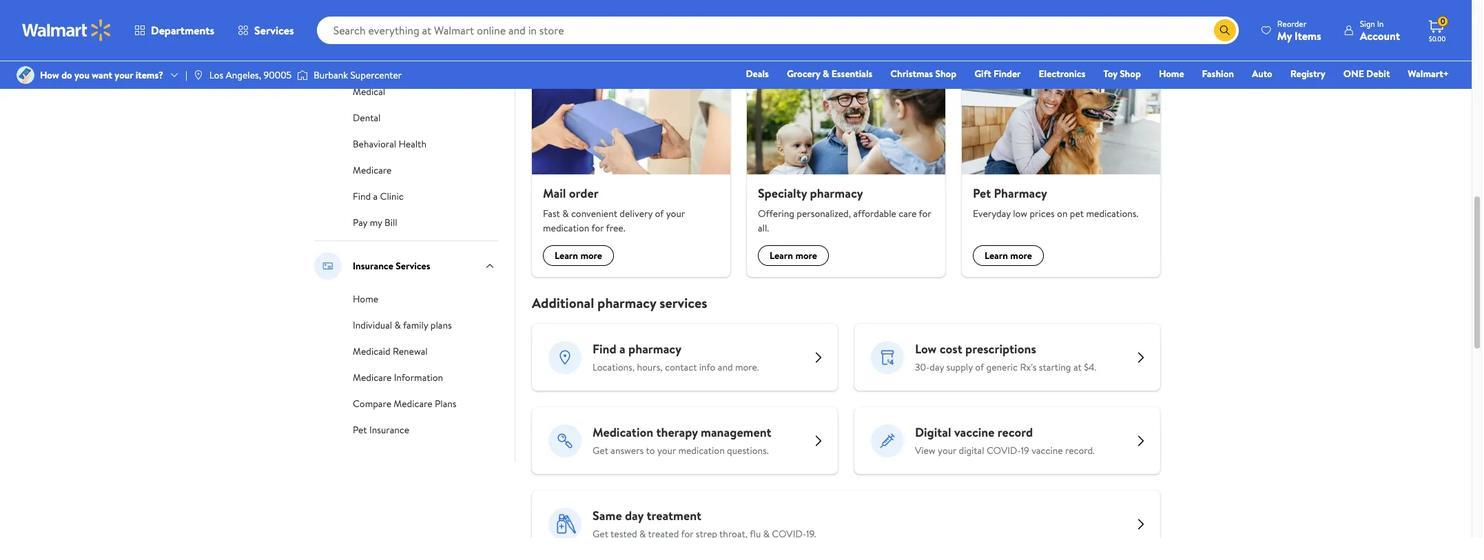Task type: locate. For each thing, give the bounding box(es) containing it.
management
[[701, 424, 772, 441]]

contact
[[665, 361, 697, 375]]

more inside pet pharmacy list item
[[1011, 249, 1033, 263]]

same day treatment
[[593, 508, 702, 525]]

0 horizontal spatial services
[[254, 23, 294, 38]]

low cost prescriptions 30-day supply of generic rx's starting at $4.
[[915, 341, 1097, 375]]

learn inside pet pharmacy list item
[[985, 249, 1008, 263]]

digital vaccine record. view your digital covid-19 vaccine record. image
[[871, 425, 904, 458]]

a inside 'link'
[[373, 190, 378, 203]]

1 horizontal spatial pet
[[973, 185, 991, 202]]

learn more down the low
[[985, 249, 1033, 263]]

same day treatment. get tested and treated for strep throat, flu and covid nineteen. learn more. image
[[549, 508, 582, 538]]

1 horizontal spatial learn
[[770, 249, 793, 263]]

2 shop from the left
[[1120, 67, 1141, 81]]

my
[[370, 216, 382, 230]]

learn down fast
[[555, 249, 578, 263]]

services inside popup button
[[254, 23, 294, 38]]

treatment
[[647, 508, 702, 525]]

0 vertical spatial medication
[[543, 222, 590, 235]]

home up schedule in the left of the page
[[353, 32, 379, 46]]

learn more down offering
[[770, 249, 818, 263]]

0 horizontal spatial vaccine
[[955, 424, 995, 441]]

& left family
[[395, 318, 401, 332]]

learn more inside mail order list item
[[555, 249, 602, 263]]

& right fast
[[563, 207, 569, 221]]

same day treatment link
[[532, 491, 1161, 538]]

view
[[915, 444, 936, 458]]

1 vertical spatial for
[[592, 222, 604, 235]]

digital
[[959, 444, 985, 458]]

find up locations,
[[593, 341, 617, 358]]

day
[[930, 361, 944, 375], [625, 508, 644, 525]]

medicaid renewal
[[353, 345, 428, 358]]

health
[[399, 137, 427, 151]]

of inside low cost prescriptions 30-day supply of generic rx's starting at $4.
[[976, 361, 984, 375]]

0 horizontal spatial learn
[[555, 249, 578, 263]]

behavioral health
[[353, 137, 427, 151]]

medical link
[[353, 83, 385, 99]]

of inside mail order fast & convenient delivery of your medication for free.
[[655, 207, 664, 221]]

find for clinic
[[353, 190, 371, 203]]

insurance down pay my bill
[[353, 259, 393, 273]]

0 vertical spatial day
[[930, 361, 944, 375]]

learn for pet
[[985, 249, 1008, 263]]

day inside same day treatment link
[[625, 508, 644, 525]]

list
[[524, 63, 1169, 277]]

0 vertical spatial home
[[353, 32, 379, 46]]

shop
[[936, 67, 957, 81], [1120, 67, 1141, 81]]

for right care
[[919, 207, 932, 221]]

pet pharmacy list item
[[954, 63, 1169, 277]]

home link for individual & family plans
[[353, 291, 379, 306]]

starting
[[1039, 361, 1072, 375]]

find for pharmacy
[[593, 341, 617, 358]]

1 vertical spatial pharmacy
[[598, 294, 656, 312]]

burbank
[[314, 68, 348, 82]]

find up pay
[[353, 190, 371, 203]]

more down the low
[[1011, 249, 1033, 263]]

 image
[[297, 68, 308, 82], [193, 70, 204, 81]]

home up individual in the left of the page
[[353, 292, 379, 306]]

medication down fast
[[543, 222, 590, 235]]

& right the grocery
[[823, 67, 830, 81]]

 image right the 90005
[[297, 68, 308, 82]]

learn more inside pet pharmacy list item
[[985, 249, 1033, 263]]

shop right toy
[[1120, 67, 1141, 81]]

a left clinic
[[373, 190, 378, 203]]

1 horizontal spatial day
[[930, 361, 944, 375]]

1 vertical spatial medication
[[679, 444, 725, 458]]

1 vertical spatial find
[[593, 341, 617, 358]]

an
[[393, 59, 403, 72]]

home link up individual in the left of the page
[[353, 291, 379, 306]]

individual & family plans link
[[353, 317, 452, 332]]

1 horizontal spatial find
[[593, 341, 617, 358]]

0 horizontal spatial &
[[395, 318, 401, 332]]

0 horizontal spatial pet
[[353, 423, 367, 437]]

reorder
[[1278, 18, 1307, 29]]

find inside find a pharmacy locations, hours, contact info and more.
[[593, 341, 617, 358]]

2 horizontal spatial learn
[[985, 249, 1008, 263]]

los
[[209, 68, 223, 82]]

1 horizontal spatial  image
[[297, 68, 308, 82]]

walmart insurance services image
[[314, 252, 342, 280]]

deals link
[[740, 66, 775, 81]]

0 vertical spatial home link
[[353, 31, 379, 46]]

pet inside pet pharmacy everyday low prices on pet medications.
[[973, 185, 991, 202]]

medicare up compare
[[353, 371, 392, 385]]

renewal
[[393, 345, 428, 358]]

&
[[823, 67, 830, 81], [563, 207, 569, 221], [395, 318, 401, 332]]

1 horizontal spatial medication
[[679, 444, 725, 458]]

medicare up find a clinic 'link'
[[353, 163, 392, 177]]

your right to
[[658, 444, 676, 458]]

more inside specialty pharmacy list item
[[796, 249, 818, 263]]

home link
[[353, 31, 379, 46], [1153, 66, 1191, 81], [353, 291, 379, 306]]

2 horizontal spatial learn more
[[985, 249, 1033, 263]]

a inside find a pharmacy locations, hours, contact info and more.
[[620, 341, 626, 358]]

1 horizontal spatial of
[[976, 361, 984, 375]]

behavioral health link
[[353, 136, 427, 151]]

home link up schedule in the left of the page
[[353, 31, 379, 46]]

more down 'convenient'
[[581, 249, 602, 263]]

learn inside specialty pharmacy list item
[[770, 249, 793, 263]]

0 horizontal spatial medication
[[543, 222, 590, 235]]

& inside mail order fast & convenient delivery of your medication for free.
[[563, 207, 569, 221]]

covid-
[[987, 444, 1021, 458]]

individual & family plans
[[353, 318, 452, 332]]

pet
[[1070, 207, 1084, 221]]

want
[[92, 68, 112, 82]]

pet
[[973, 185, 991, 202], [353, 423, 367, 437]]

of for order
[[655, 207, 664, 221]]

1 horizontal spatial learn more
[[770, 249, 818, 263]]

family
[[403, 318, 428, 332]]

1 vertical spatial services
[[396, 259, 431, 273]]

finder
[[994, 67, 1021, 81]]

my pharmacy dashboard. view order status, manage your family rx's and more. view. image
[[1085, 0, 1161, 17]]

0 vertical spatial a
[[373, 190, 378, 203]]

pet inside pet insurance "link"
[[353, 423, 367, 437]]

pay
[[353, 216, 368, 230]]

of right delivery
[[655, 207, 664, 221]]

services button
[[226, 14, 306, 47]]

pet pharmacy everyday low prices on pet medications.
[[973, 185, 1139, 221]]

bill
[[385, 216, 397, 230]]

home for schedule an appointment
[[353, 32, 379, 46]]

additional pharmacy services
[[532, 294, 708, 312]]

pet insurance
[[353, 423, 409, 437]]

2 vertical spatial home link
[[353, 291, 379, 306]]

learn down everyday
[[985, 249, 1008, 263]]

your inside 'digital vaccine record view your digital covid-19 vaccine record.'
[[938, 444, 957, 458]]

2 horizontal spatial &
[[823, 67, 830, 81]]

vaccine up digital
[[955, 424, 995, 441]]

0 horizontal spatial a
[[373, 190, 378, 203]]

learn for mail
[[555, 249, 578, 263]]

of right supply
[[976, 361, 984, 375]]

1 vertical spatial medicare
[[353, 371, 392, 385]]

0 horizontal spatial  image
[[193, 70, 204, 81]]

0 vertical spatial &
[[823, 67, 830, 81]]

day down low
[[930, 361, 944, 375]]

1 shop from the left
[[936, 67, 957, 81]]

 image right | at the left top of the page
[[193, 70, 204, 81]]

home
[[353, 32, 379, 46], [1159, 67, 1185, 81], [353, 292, 379, 306]]

pharmacy inside the specialty pharmacy offering personalized, affordable care for all.
[[810, 185, 863, 202]]

grocery
[[787, 67, 821, 81]]

pharmacy
[[994, 185, 1048, 202]]

your inside 'medication therapy management get answers to your medication questions.'
[[658, 444, 676, 458]]

1 horizontal spatial shop
[[1120, 67, 1141, 81]]

shop for christmas shop
[[936, 67, 957, 81]]

1 vertical spatial vaccine
[[1032, 444, 1063, 458]]

mail order fast & convenient delivery of your medication for free.
[[543, 185, 685, 235]]

2 learn more from the left
[[770, 249, 818, 263]]

list containing mail order
[[524, 63, 1169, 277]]

your right view
[[938, 444, 957, 458]]

1 horizontal spatial services
[[396, 259, 431, 273]]

registry
[[1291, 67, 1326, 81]]

pharmacy up "personalized,"
[[810, 185, 863, 202]]

3 learn from the left
[[985, 249, 1008, 263]]

christmas
[[891, 67, 933, 81]]

individual
[[353, 318, 392, 332]]

medication down therapy
[[679, 444, 725, 458]]

0 horizontal spatial learn more
[[555, 249, 602, 263]]

0 $0.00
[[1429, 15, 1446, 43]]

0 vertical spatial medicare
[[353, 163, 392, 177]]

low
[[1013, 207, 1028, 221]]

learn inside mail order list item
[[555, 249, 578, 263]]

more
[[581, 249, 602, 263], [796, 249, 818, 263], [1011, 249, 1033, 263]]

learn more down 'convenient'
[[555, 249, 602, 263]]

2 learn from the left
[[770, 249, 793, 263]]

find a pharmacy locations, hours, contact info and more.
[[593, 341, 759, 375]]

more for order
[[581, 249, 602, 263]]

1 vertical spatial day
[[625, 508, 644, 525]]

0 horizontal spatial of
[[655, 207, 664, 221]]

learn more inside specialty pharmacy list item
[[770, 249, 818, 263]]

more inside mail order list item
[[581, 249, 602, 263]]

day right same
[[625, 508, 644, 525]]

1 vertical spatial home
[[1159, 67, 1185, 81]]

0 vertical spatial pharmacy
[[810, 185, 863, 202]]

pet up everyday
[[973, 185, 991, 202]]

los angeles, 90005
[[209, 68, 292, 82]]

0 vertical spatial find
[[353, 190, 371, 203]]

christmas shop link
[[885, 66, 963, 81]]

walmart health image
[[314, 0, 342, 20]]

services
[[254, 23, 294, 38], [396, 259, 431, 273]]

prices
[[1030, 207, 1055, 221]]

one
[[1344, 67, 1365, 81]]

|
[[185, 68, 187, 82]]

1 vertical spatial of
[[976, 361, 984, 375]]

your right delivery
[[666, 207, 685, 221]]

1 horizontal spatial a
[[620, 341, 626, 358]]

home link for schedule an appointment
[[353, 31, 379, 46]]

0 vertical spatial of
[[655, 207, 664, 221]]

debit
[[1367, 67, 1391, 81]]

for down 'convenient'
[[592, 222, 604, 235]]

insurance down compare medicare plans
[[369, 423, 409, 437]]

0 vertical spatial for
[[919, 207, 932, 221]]

0 horizontal spatial day
[[625, 508, 644, 525]]

0 vertical spatial pet
[[973, 185, 991, 202]]

appointment
[[405, 59, 461, 72]]

learn down offering
[[770, 249, 793, 263]]

learn more for pharmacy
[[985, 249, 1033, 263]]

1 vertical spatial home link
[[1153, 66, 1191, 81]]

vaccine right 19
[[1032, 444, 1063, 458]]

a for pharmacy
[[620, 341, 626, 358]]

compare
[[353, 397, 392, 411]]

shop for toy shop
[[1120, 67, 1141, 81]]

personalized,
[[797, 207, 851, 221]]

0 horizontal spatial more
[[581, 249, 602, 263]]

1 learn more from the left
[[555, 249, 602, 263]]

convenient
[[571, 207, 618, 221]]

your right all
[[572, 34, 599, 52]]

services down "bill"
[[396, 259, 431, 273]]

home left fashion link at right
[[1159, 67, 1185, 81]]

a up locations,
[[620, 341, 626, 358]]

0 horizontal spatial find
[[353, 190, 371, 203]]

3 learn more from the left
[[985, 249, 1033, 263]]

3 more from the left
[[1011, 249, 1033, 263]]

2 more from the left
[[796, 249, 818, 263]]

offering
[[758, 207, 795, 221]]

pharmacy left services
[[598, 294, 656, 312]]

everyday
[[973, 207, 1011, 221]]

schedule
[[353, 59, 391, 72]]

pet down compare
[[353, 423, 367, 437]]

more down "personalized,"
[[796, 249, 818, 263]]

0 horizontal spatial shop
[[936, 67, 957, 81]]

shop right christmas
[[936, 67, 957, 81]]

1 vertical spatial a
[[620, 341, 626, 358]]

home link left fashion link at right
[[1153, 66, 1191, 81]]

medicare down information
[[394, 397, 433, 411]]

specialty pharmacy list item
[[739, 63, 954, 277]]

0 vertical spatial services
[[254, 23, 294, 38]]

2 vertical spatial home
[[353, 292, 379, 306]]

1 horizontal spatial &
[[563, 207, 569, 221]]

essentials
[[832, 67, 873, 81]]

1 learn from the left
[[555, 249, 578, 263]]

1 horizontal spatial more
[[796, 249, 818, 263]]

0 horizontal spatial for
[[592, 222, 604, 235]]

your
[[572, 34, 599, 52], [115, 68, 133, 82], [666, 207, 685, 221], [658, 444, 676, 458], [938, 444, 957, 458]]

 image
[[17, 66, 34, 84]]

0 vertical spatial insurance
[[353, 259, 393, 273]]

1 more from the left
[[581, 249, 602, 263]]

1 vertical spatial pet
[[353, 423, 367, 437]]

pet for insurance
[[353, 423, 367, 437]]

services
[[660, 294, 708, 312]]

2 horizontal spatial more
[[1011, 249, 1033, 263]]

gift finder
[[975, 67, 1021, 81]]

1 vertical spatial insurance
[[369, 423, 409, 437]]

1 horizontal spatial for
[[919, 207, 932, 221]]

pharmacy up hours,
[[629, 341, 682, 358]]

shop inside "link"
[[936, 67, 957, 81]]

medicare for medicare information
[[353, 371, 392, 385]]

of
[[655, 207, 664, 221], [976, 361, 984, 375]]

1 vertical spatial &
[[563, 207, 569, 221]]

2 vertical spatial &
[[395, 318, 401, 332]]

1 horizontal spatial vaccine
[[1032, 444, 1063, 458]]

2 vertical spatial pharmacy
[[629, 341, 682, 358]]

information
[[394, 371, 443, 385]]

services up the 90005
[[254, 23, 294, 38]]

find inside find a clinic 'link'
[[353, 190, 371, 203]]



Task type: vqa. For each thing, say whether or not it's contained in the screenshot.
medicaid renewal link
yes



Task type: describe. For each thing, give the bounding box(es) containing it.
my
[[1278, 28, 1292, 43]]

find a clinic
[[353, 190, 404, 203]]

for all your rx needs
[[532, 34, 657, 52]]

free.
[[606, 222, 626, 235]]

departments
[[151, 23, 214, 38]]

pay my bill link
[[353, 214, 397, 230]]

schedule an appointment link
[[353, 57, 461, 72]]

delivery
[[620, 207, 653, 221]]

record
[[998, 424, 1033, 441]]

for inside the specialty pharmacy offering personalized, affordable care for all.
[[919, 207, 932, 221]]

pharmacy inside find a pharmacy locations, hours, contact info and more.
[[629, 341, 682, 358]]

medicare for medicare
[[353, 163, 392, 177]]

fast
[[543, 207, 560, 221]]

care
[[899, 207, 917, 221]]

record.
[[1066, 444, 1095, 458]]

pay my bill
[[353, 216, 397, 230]]

of for cost
[[976, 361, 984, 375]]

medication therapy management. get answers to your medication questions. image
[[549, 425, 582, 458]]

medical
[[353, 85, 385, 99]]

and
[[718, 361, 733, 375]]

90005
[[264, 68, 292, 82]]

for inside mail order fast & convenient delivery of your medication for free.
[[592, 222, 604, 235]]

grocery & essentials
[[787, 67, 873, 81]]

your inside mail order fast & convenient delivery of your medication for free.
[[666, 207, 685, 221]]

medication inside 'medication therapy management get answers to your medication questions.'
[[679, 444, 725, 458]]

needs
[[622, 34, 657, 52]]

rx
[[602, 34, 618, 52]]

learn more for order
[[555, 249, 602, 263]]

at
[[1074, 361, 1082, 375]]

pharmacy for specialty
[[810, 185, 863, 202]]

medicaid renewal link
[[353, 343, 428, 358]]

medicare information
[[353, 371, 443, 385]]

auto link
[[1246, 66, 1279, 81]]

specialty pharmacy offering personalized, affordable care for all.
[[758, 185, 932, 235]]

answers
[[611, 444, 644, 458]]

$0.00
[[1429, 34, 1446, 43]]

how
[[40, 68, 59, 82]]

compare medicare plans link
[[353, 396, 457, 411]]

schedule a vaccine. stay protected against the flu, covid-19 and more. schedule. image
[[762, 0, 838, 17]]

day inside low cost prescriptions 30-day supply of generic rx's starting at $4.
[[930, 361, 944, 375]]

items?
[[136, 68, 163, 82]]

angeles,
[[226, 68, 261, 82]]

for
[[532, 34, 552, 52]]

$4.
[[1084, 361, 1097, 375]]

gift finder link
[[969, 66, 1027, 81]]

& for grocery & essentials
[[823, 67, 830, 81]]

insurance services
[[353, 259, 431, 273]]

on
[[1057, 207, 1068, 221]]

a for clinic
[[373, 190, 378, 203]]

Search search field
[[317, 17, 1239, 44]]

& for individual & family plans
[[395, 318, 401, 332]]

you
[[74, 68, 90, 82]]

low cost prescriptions. 30-day supply of generic rx's starting at $4. image
[[871, 341, 904, 374]]

burbank supercenter
[[314, 68, 402, 82]]

learn for specialty
[[770, 249, 793, 263]]

one debit
[[1344, 67, 1391, 81]]

behavioral
[[353, 137, 396, 151]]

0 vertical spatial vaccine
[[955, 424, 995, 441]]

low
[[915, 341, 937, 358]]

more for pharmacy
[[1011, 249, 1033, 263]]

all.
[[758, 222, 769, 235]]

generic
[[987, 361, 1018, 375]]

digital
[[915, 424, 952, 441]]

sign in account
[[1361, 18, 1401, 43]]

 image for los angeles, 90005
[[193, 70, 204, 81]]

your right want at the top of the page
[[115, 68, 133, 82]]

2 vertical spatial medicare
[[394, 397, 433, 411]]

walmart image
[[22, 19, 112, 41]]

insurance inside "link"
[[369, 423, 409, 437]]

more for pharmacy
[[796, 249, 818, 263]]

registry link
[[1285, 66, 1332, 81]]

medicare information link
[[353, 369, 443, 385]]

learn more for pharmacy
[[770, 249, 818, 263]]

digital vaccine record view your digital covid-19 vaccine record.
[[915, 424, 1095, 458]]

toy
[[1104, 67, 1118, 81]]

mail order list item
[[524, 63, 739, 277]]

all
[[555, 34, 569, 52]]

fashion
[[1203, 67, 1235, 81]]

pet for pharmacy
[[973, 185, 991, 202]]

search icon image
[[1220, 25, 1231, 36]]

electronics link
[[1033, 66, 1092, 81]]

Walmart Site-Wide search field
[[317, 17, 1239, 44]]

compare medicare plans
[[353, 397, 457, 411]]

walmart+
[[1409, 67, 1450, 81]]

do
[[61, 68, 72, 82]]

schedule an appointment
[[353, 59, 461, 72]]

grocery & essentials link
[[781, 66, 879, 81]]

medication
[[593, 424, 654, 441]]

additional
[[532, 294, 594, 312]]

home for individual & family plans
[[353, 292, 379, 306]]

reorder my items
[[1278, 18, 1322, 43]]

cost
[[940, 341, 963, 358]]

clinic
[[380, 190, 404, 203]]

medication inside mail order fast & convenient delivery of your medication for free.
[[543, 222, 590, 235]]

rx's
[[1020, 361, 1037, 375]]

mail
[[543, 185, 566, 202]]

how do you want your items?
[[40, 68, 163, 82]]

info
[[700, 361, 716, 375]]

electronics
[[1039, 67, 1086, 81]]

gift
[[975, 67, 992, 81]]

pharmacy for additional
[[598, 294, 656, 312]]

walmart+ link
[[1402, 66, 1456, 81]]

medication therapy management get answers to your medication questions.
[[593, 424, 772, 458]]

dental link
[[353, 110, 381, 125]]

deals
[[746, 67, 769, 81]]

fashion link
[[1196, 66, 1241, 81]]

30-
[[915, 361, 930, 375]]

find a pharmacy. locations, hours, contact info and more. image
[[549, 341, 582, 374]]

plans
[[431, 318, 452, 332]]

find a clinic link
[[353, 188, 404, 203]]

prescriptions
[[966, 341, 1037, 358]]

items
[[1295, 28, 1322, 43]]

 image for burbank supercenter
[[297, 68, 308, 82]]



